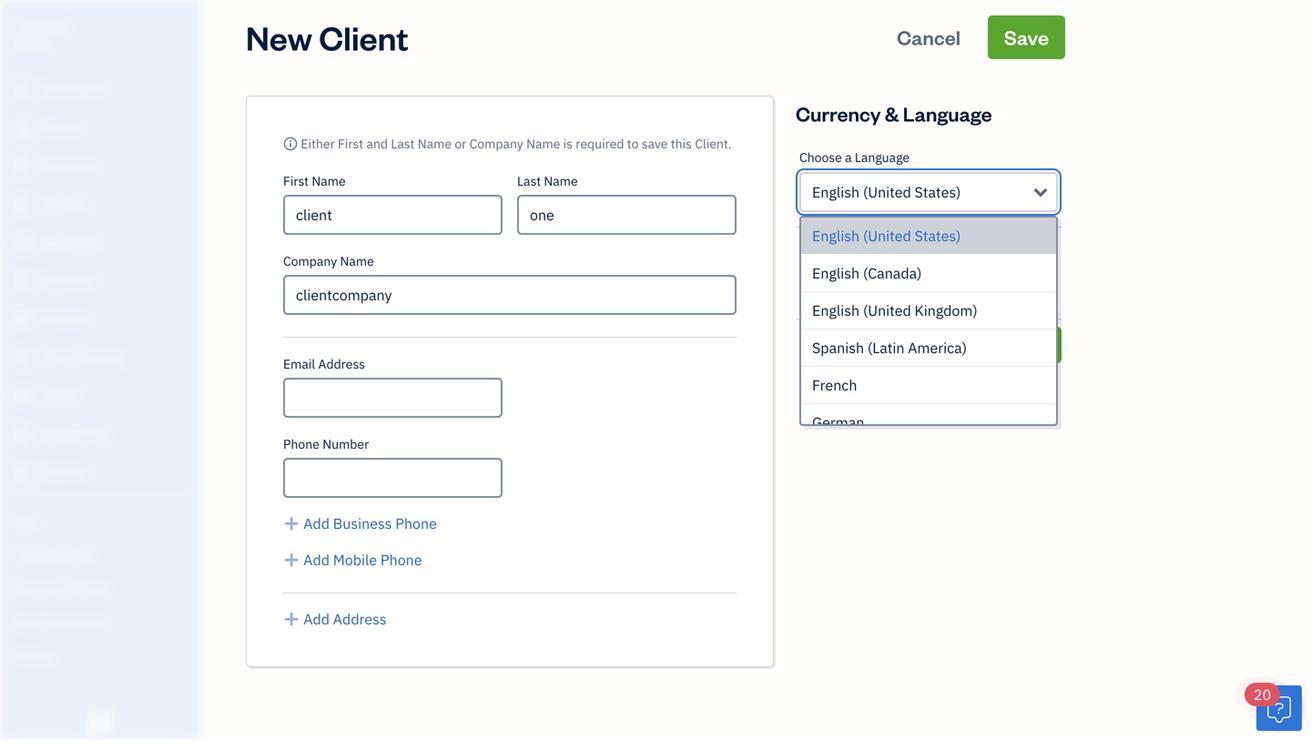 Task type: locate. For each thing, give the bounding box(es) containing it.
1 horizontal spatial company
[[469, 135, 523, 152]]

phone
[[283, 436, 319, 453], [395, 514, 437, 533], [381, 550, 422, 570]]

english (united states) for list box on the right of page containing english (united states)
[[812, 226, 961, 245]]

email
[[283, 356, 315, 372]]

(united inside option
[[863, 226, 911, 245]]

0 vertical spatial a
[[845, 149, 852, 166]]

states) inside the language 'field'
[[915, 183, 961, 202]]

language for choose a language
[[855, 149, 910, 166]]

english (united states) inside the language 'field'
[[812, 183, 961, 202]]

add
[[303, 514, 330, 533], [303, 550, 330, 570], [303, 610, 330, 629]]

first down primary image
[[283, 173, 309, 189]]

name down the first name text field
[[340, 253, 374, 270]]

english (united states) down choose a language
[[812, 183, 961, 202]]

0 vertical spatial choose
[[799, 149, 842, 166]]

english (united kingdom)
[[812, 301, 978, 320]]

address right the email
[[318, 356, 365, 372]]

1 vertical spatial phone
[[395, 514, 437, 533]]

last down either first and last name or company name is required to save this client.
[[517, 173, 541, 189]]

last left or at the left top
[[391, 135, 415, 152]]

choose for choose a language
[[799, 149, 842, 166]]

company down first name at top left
[[283, 253, 337, 270]]

3 (united from the top
[[863, 301, 911, 320]]

english (united states) for the language 'field'
[[812, 183, 961, 202]]

phone for add mobile phone
[[381, 550, 422, 570]]

1 english from the top
[[812, 183, 860, 202]]

business
[[333, 514, 392, 533]]

german
[[812, 413, 864, 432]]

spanish (latin america)
[[812, 338, 967, 357]]

either
[[301, 135, 335, 152]]

services
[[66, 580, 110, 595]]

2 choose from the top
[[799, 241, 842, 258]]

2 add from the top
[[303, 550, 330, 570]]

cancel
[[897, 24, 961, 50], [860, 334, 913, 356]]

english (united states)
[[812, 183, 961, 202], [812, 226, 961, 245]]

estimate image
[[12, 158, 34, 176]]

first right the either
[[338, 135, 363, 152]]

items
[[14, 580, 42, 595]]

1 vertical spatial (united
[[863, 226, 911, 245]]

2 (united from the top
[[863, 226, 911, 245]]

language down &
[[855, 149, 910, 166]]

1 vertical spatial a
[[845, 241, 852, 258]]

0 vertical spatial states)
[[915, 183, 961, 202]]

cancel up currency & language
[[897, 24, 961, 50]]

2 plus image from the top
[[283, 549, 300, 571]]

currency up (canada)
[[855, 241, 906, 258]]

company
[[469, 135, 523, 152], [283, 253, 337, 270]]

states) up english (canada) option
[[915, 226, 961, 245]]

cancel button down english (united kingdom)
[[796, 327, 978, 363]]

0 vertical spatial last
[[391, 135, 415, 152]]

and right items
[[44, 580, 63, 595]]

client
[[319, 15, 409, 59]]

(united down choose a language
[[863, 183, 911, 202]]

0 vertical spatial address
[[318, 356, 365, 372]]

(united for list box on the right of page containing english (united states)
[[863, 226, 911, 245]]

name left or at the left top
[[418, 135, 452, 152]]

1 vertical spatial address
[[333, 610, 387, 629]]

Company Name text field
[[283, 275, 737, 315]]

0 horizontal spatial company
[[283, 253, 337, 270]]

name down 'is'
[[544, 173, 578, 189]]

0 horizontal spatial first
[[283, 173, 309, 189]]

first name
[[283, 173, 346, 189]]

1 choose from the top
[[799, 149, 842, 166]]

add for add business phone
[[303, 514, 330, 533]]

2 vertical spatial (united
[[863, 301, 911, 320]]

add business phone button
[[283, 513, 437, 534]]

save
[[642, 135, 668, 152]]

first
[[338, 135, 363, 152], [283, 173, 309, 189]]

First Name text field
[[283, 195, 503, 235]]

cancel for the topmost cancel button
[[897, 24, 961, 50]]

0 vertical spatial (united
[[863, 183, 911, 202]]

2 a from the top
[[845, 241, 852, 258]]

3 english from the top
[[812, 264, 860, 283]]

Email Address text field
[[283, 378, 503, 418]]

and
[[366, 135, 388, 152], [44, 580, 63, 595]]

report image
[[12, 463, 34, 482]]

1 add from the top
[[303, 514, 330, 533]]

1 vertical spatial states)
[[915, 226, 961, 245]]

items and services
[[14, 580, 110, 595]]

states) inside option
[[915, 226, 961, 245]]

1 vertical spatial language
[[855, 149, 910, 166]]

add left business
[[303, 514, 330, 533]]

Last Name text field
[[517, 195, 737, 235]]

list box
[[801, 218, 1056, 442]]

2 states) from the top
[[915, 226, 961, 245]]

currency up choose a language
[[796, 101, 881, 127]]

phone left number
[[283, 436, 319, 453]]

bank
[[14, 614, 40, 629]]

team members
[[14, 547, 93, 562]]

cancel down english (united kingdom)
[[860, 334, 913, 356]]

a up english (canada)
[[845, 241, 852, 258]]

1 plus image from the top
[[283, 513, 300, 534]]

owner
[[15, 36, 51, 51]]

1 states) from the top
[[915, 183, 961, 202]]

invoice image
[[12, 196, 34, 214]]

phone inside add business phone button
[[395, 514, 437, 533]]

1 vertical spatial and
[[44, 580, 63, 595]]

choose down currency & language
[[799, 149, 842, 166]]

(united up (canada)
[[863, 226, 911, 245]]

address
[[318, 356, 365, 372], [333, 610, 387, 629]]

address down add mobile phone
[[333, 610, 387, 629]]

phone number
[[283, 436, 369, 453]]

german option
[[801, 404, 1056, 442]]

(united for the language 'field'
[[863, 183, 911, 202]]

save button
[[988, 15, 1065, 59]]

name for first name
[[312, 173, 346, 189]]

1 horizontal spatial and
[[366, 135, 388, 152]]

states)
[[915, 183, 961, 202], [915, 226, 961, 245]]

1 vertical spatial cancel
[[860, 334, 913, 356]]

name left 'is'
[[526, 135, 560, 152]]

main element
[[0, 0, 246, 740]]

0 vertical spatial plus image
[[283, 513, 300, 534]]

english inside option
[[812, 226, 860, 245]]

english up english (canada)
[[812, 226, 860, 245]]

english
[[812, 183, 860, 202], [812, 226, 860, 245], [812, 264, 860, 283], [812, 301, 860, 320]]

apps
[[14, 513, 41, 528]]

(united up (latin
[[863, 301, 911, 320]]

choose
[[799, 149, 842, 166], [799, 241, 842, 258]]

add right plus icon
[[303, 610, 330, 629]]

english up spanish
[[812, 301, 860, 320]]

2 english (united states) from the top
[[812, 226, 961, 245]]

currency & language
[[796, 101, 992, 127]]

0 vertical spatial language
[[903, 101, 992, 127]]

1 a from the top
[[845, 149, 852, 166]]

english (united states) inside option
[[812, 226, 961, 245]]

1 english (united states) from the top
[[812, 183, 961, 202]]

1 vertical spatial first
[[283, 173, 309, 189]]

choose up english (canada)
[[799, 241, 842, 258]]

1 horizontal spatial first
[[338, 135, 363, 152]]

english (canada)
[[812, 264, 922, 283]]

english for english (united kingdom) option at the right
[[812, 301, 860, 320]]

1 vertical spatial last
[[517, 173, 541, 189]]

Language field
[[799, 172, 1058, 212]]

a
[[845, 149, 852, 166], [845, 241, 852, 258]]

4 english from the top
[[812, 301, 860, 320]]

and right the either
[[366, 135, 388, 152]]

cancel button up currency & language
[[881, 15, 977, 59]]

(united inside the language 'field'
[[863, 183, 911, 202]]

company right or at the left top
[[469, 135, 523, 152]]

plus image up plus icon
[[283, 549, 300, 571]]

1 vertical spatial choose
[[799, 241, 842, 258]]

1 vertical spatial add
[[303, 550, 330, 570]]

2 english from the top
[[812, 226, 860, 245]]

english down choose a language
[[812, 183, 860, 202]]

states) for the language 'field'
[[915, 183, 961, 202]]

name for company name
[[340, 253, 374, 270]]

english (united states) option
[[801, 218, 1056, 255]]

a down currency & language
[[845, 149, 852, 166]]

states) for list box on the right of page containing english (united states)
[[915, 226, 961, 245]]

2 vertical spatial phone
[[381, 550, 422, 570]]

language right &
[[903, 101, 992, 127]]

0 horizontal spatial and
[[44, 580, 63, 595]]

1 vertical spatial cancel button
[[796, 327, 978, 363]]

payment image
[[12, 234, 34, 252]]

1 vertical spatial english (united states)
[[812, 226, 961, 245]]

items and services link
[[5, 573, 195, 605]]

money image
[[12, 387, 34, 405]]

plus image left business
[[283, 513, 300, 534]]

last
[[391, 135, 415, 152], [517, 173, 541, 189]]

a for language
[[845, 149, 852, 166]]

(united
[[863, 183, 911, 202], [863, 226, 911, 245], [863, 301, 911, 320]]

plus image
[[283, 513, 300, 534], [283, 549, 300, 571]]

choose a currency element
[[796, 228, 1062, 320]]

phone right mobile
[[381, 550, 422, 570]]

add left mobile
[[303, 550, 330, 570]]

apps link
[[5, 505, 195, 537]]

email address
[[283, 356, 365, 372]]

name for last name
[[544, 173, 578, 189]]

english (canada) option
[[801, 255, 1056, 292]]

phone inside add mobile phone button
[[381, 550, 422, 570]]

3 add from the top
[[303, 610, 330, 629]]

company owner
[[15, 17, 71, 51]]

company name
[[283, 253, 374, 270]]

0 vertical spatial english (united states)
[[812, 183, 961, 202]]

name down the either
[[312, 173, 346, 189]]

language
[[903, 101, 992, 127], [855, 149, 910, 166]]

address for email address
[[318, 356, 365, 372]]

0 vertical spatial company
[[469, 135, 523, 152]]

0 horizontal spatial last
[[391, 135, 415, 152]]

1 vertical spatial plus image
[[283, 549, 300, 571]]

name
[[418, 135, 452, 152], [526, 135, 560, 152], [312, 173, 346, 189], [544, 173, 578, 189], [340, 253, 374, 270]]

address inside button
[[333, 610, 387, 629]]

1 (united from the top
[[863, 183, 911, 202]]

america)
[[908, 338, 967, 357]]

plus image for add mobile phone
[[283, 549, 300, 571]]

0 vertical spatial cancel
[[897, 24, 961, 50]]

english down 'choose a currency'
[[812, 264, 860, 283]]

spanish (latin america) option
[[801, 330, 1056, 367]]

states) up english (united states) option
[[915, 183, 961, 202]]

cancel for bottom cancel button
[[860, 334, 913, 356]]

2 vertical spatial add
[[303, 610, 330, 629]]

settings link
[[5, 640, 195, 672]]

english (united states) up (canada)
[[812, 226, 961, 245]]

cancel button
[[881, 15, 977, 59], [796, 327, 978, 363]]

save
[[1004, 24, 1049, 50]]

currency
[[796, 101, 881, 127], [855, 241, 906, 258]]

french
[[812, 376, 857, 395]]

members
[[45, 547, 93, 562]]

0 vertical spatial add
[[303, 514, 330, 533]]

phone down phone number text box
[[395, 514, 437, 533]]



Task type: vqa. For each thing, say whether or not it's contained in the screenshot.
Estimates link
no



Task type: describe. For each thing, give the bounding box(es) containing it.
0 vertical spatial cancel button
[[881, 15, 977, 59]]

spanish
[[812, 338, 864, 357]]

new
[[246, 15, 312, 59]]

bank connections
[[14, 614, 107, 629]]

new client
[[246, 15, 409, 59]]

team
[[14, 547, 42, 562]]

team members link
[[5, 539, 195, 571]]

bank connections link
[[5, 606, 195, 638]]

and inside main element
[[44, 580, 63, 595]]

plus image
[[283, 608, 300, 630]]

connections
[[42, 614, 107, 629]]

dashboard image
[[12, 81, 34, 99]]

0 vertical spatial phone
[[283, 436, 319, 453]]

0 vertical spatial first
[[338, 135, 363, 152]]

french option
[[801, 367, 1056, 404]]

english for english (canada) option
[[812, 264, 860, 283]]

list box containing english (united states)
[[801, 218, 1056, 442]]

kingdom)
[[915, 301, 978, 320]]

to
[[627, 135, 639, 152]]

add business phone
[[303, 514, 437, 533]]

Phone Number text field
[[283, 458, 503, 498]]

company
[[15, 17, 71, 34]]

choose a language
[[799, 149, 910, 166]]

add mobile phone button
[[283, 549, 422, 571]]

primary image
[[283, 135, 298, 152]]

english for english (united states) option
[[812, 226, 860, 245]]

choose a language element
[[796, 136, 1062, 228]]

english inside the language 'field'
[[812, 183, 860, 202]]

add for add address
[[303, 610, 330, 629]]

a for currency
[[845, 241, 852, 258]]

settings
[[14, 648, 55, 663]]

(latin
[[868, 338, 905, 357]]

client image
[[12, 119, 34, 137]]

english (united kingdom) option
[[801, 292, 1056, 330]]

add address
[[303, 610, 387, 629]]

or
[[455, 135, 466, 152]]

20
[[1254, 685, 1271, 704]]

phone for add business phone
[[395, 514, 437, 533]]

&
[[885, 101, 899, 127]]

is
[[563, 135, 573, 152]]

chart image
[[12, 425, 34, 443]]

add mobile phone
[[303, 550, 422, 570]]

project image
[[12, 310, 34, 329]]

plus image for add business phone
[[283, 513, 300, 534]]

client.
[[695, 135, 732, 152]]

required
[[576, 135, 624, 152]]

address for add address
[[333, 610, 387, 629]]

(united inside option
[[863, 301, 911, 320]]

(canada)
[[863, 264, 922, 283]]

1 vertical spatial company
[[283, 253, 337, 270]]

add address button
[[283, 608, 387, 630]]

language for currency & language
[[903, 101, 992, 127]]

freshbooks image
[[86, 711, 115, 733]]

choose for choose a currency
[[799, 241, 842, 258]]

this
[[671, 135, 692, 152]]

mobile
[[333, 550, 377, 570]]

0 vertical spatial currency
[[796, 101, 881, 127]]

add for add mobile phone
[[303, 550, 330, 570]]

timer image
[[12, 349, 34, 367]]

number
[[323, 436, 369, 453]]

expense image
[[12, 272, 34, 290]]

1 vertical spatial currency
[[855, 241, 906, 258]]

0 vertical spatial and
[[366, 135, 388, 152]]

20 button
[[1245, 683, 1302, 731]]

1 horizontal spatial last
[[517, 173, 541, 189]]

resource center badge image
[[1256, 686, 1302, 731]]

either first and last name or company name is required to save this client.
[[301, 135, 732, 152]]

last name
[[517, 173, 578, 189]]

choose a currency
[[799, 241, 906, 258]]



